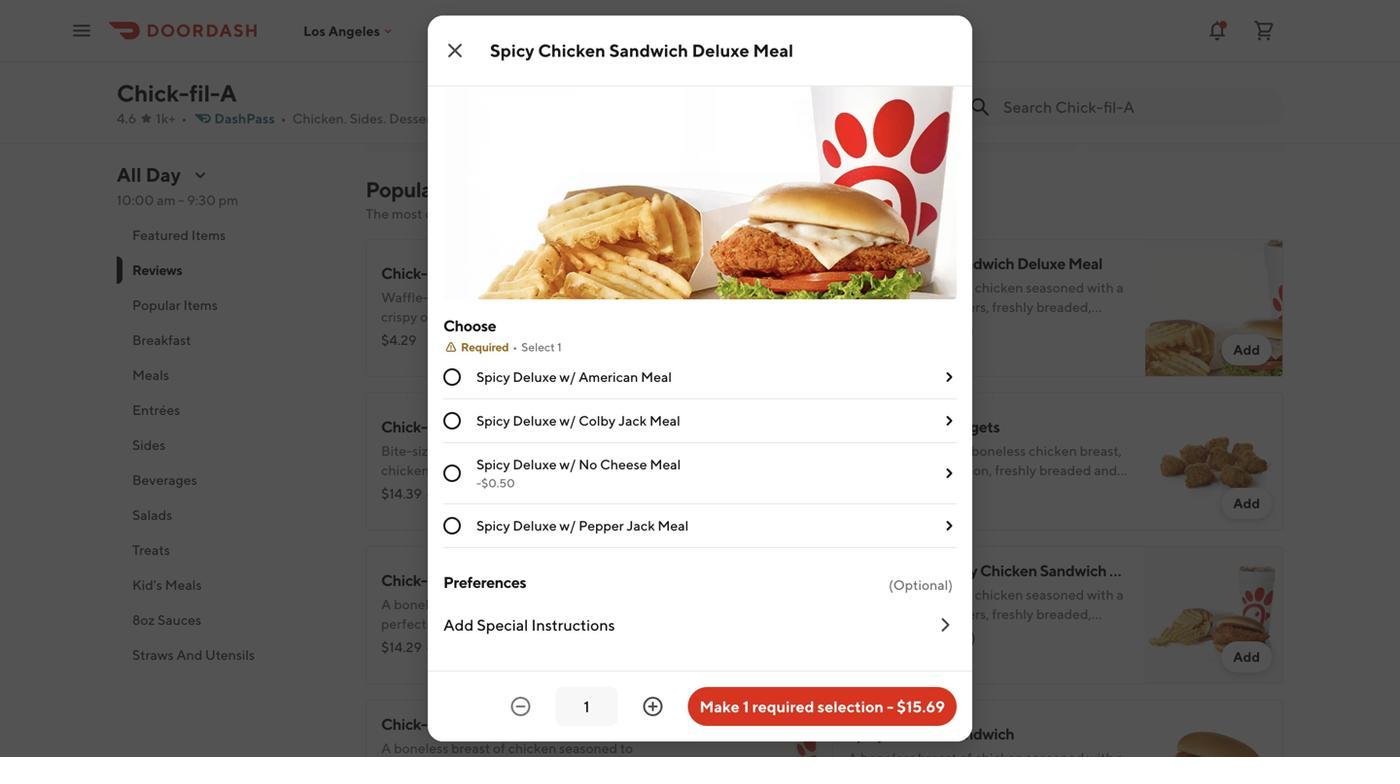 Task type: vqa. For each thing, say whether or not it's contained in the screenshot.
the left $8.00
no



Task type: locate. For each thing, give the bounding box(es) containing it.
0 horizontal spatial oil.
[[527, 636, 545, 652]]

0 horizontal spatial refined
[[433, 636, 477, 652]]

chick- down available
[[848, 562, 895, 580]]

77% (68)
[[921, 322, 974, 338]]

88% (25)
[[453, 486, 508, 502]]

freshly up dipping
[[995, 463, 1037, 479]]

- left (25) in the left of the page
[[477, 477, 482, 490]]

100% inside chick-fil-a® sandwich meal a boneless breast of chicken seasoned to perfection, freshly breaded, pressure cooked in 100% refined peanut oil.
[[395, 636, 430, 652]]

a® inside chick-fil-a® nuggets bite-sized pieces of boneless chicken breast, seasoned to perfection, freshly breaded and pressure cooked in 100% refined peanut oil. available with choice of dipping sauce.
[[914, 418, 938, 436]]

a® for chick-fil-a® spicy chicken sandwich meal
[[914, 562, 938, 580]]

4 w/ from the top
[[560, 518, 576, 534]]

fil- up sized in the bottom of the page
[[895, 418, 914, 436]]

1 vertical spatial perfection,
[[381, 616, 449, 632]]

and inside the chick-fil-a waffle potato fries® waffle-cut potatoes cooked in canola oil until crispy outside and tender inside. sprinkled with sea salt.
[[469, 309, 493, 325]]

of up special
[[493, 597, 506, 613]]

fil- for chick-fil-a® nuggets meal
[[428, 418, 447, 436]]

0 horizontal spatial 4.6
[[117, 110, 136, 126]]

0 vertical spatial 100%
[[966, 482, 1002, 498]]

jack right colby
[[619, 413, 647, 429]]

fil- for chick-fil-a waffle potato fries® waffle-cut potatoes cooked in canola oil until crispy outside and tender inside. sprinkled with sea salt.
[[428, 264, 447, 283]]

• right $14.29
[[426, 640, 432, 656]]

w/ left pepper
[[560, 518, 576, 534]]

1 horizontal spatial to
[[909, 463, 922, 479]]

chick- for chick-fil-a
[[117, 79, 189, 107]]

make 1 required selection - $15.69
[[700, 698, 945, 716]]

2 vertical spatial -
[[887, 698, 894, 716]]

0 horizontal spatial popular
[[132, 297, 181, 313]]

a inside the chick-fil-a waffle potato fries® waffle-cut potatoes cooked in canola oil until crispy outside and tender inside. sprinkled with sea salt.
[[447, 264, 458, 283]]

None radio
[[444, 465, 461, 482]]

0 vertical spatial freshly
[[995, 463, 1037, 479]]

2 horizontal spatial and
[[1094, 463, 1118, 479]]

2 horizontal spatial -
[[887, 698, 894, 716]]

popular up most
[[366, 177, 439, 202]]

w/ for pepper
[[560, 518, 576, 534]]

8oz
[[132, 612, 155, 628]]

chick- up $14.29 •
[[381, 571, 428, 590]]

fil- down available
[[895, 562, 914, 580]]

to inside chick-fil-a® sandwich meal a boneless breast of chicken seasoned to perfection, freshly breaded, pressure cooked in 100% refined peanut oil.
[[620, 597, 633, 613]]

chick- for chick-fil-a® nuggets meal
[[381, 418, 428, 436]]

kid's
[[132, 577, 162, 593]]

entrées
[[132, 402, 180, 418]]

0 horizontal spatial and
[[469, 309, 493, 325]]

(optional)
[[889, 577, 953, 593]]

77%
[[921, 322, 946, 338]]

items up commonly
[[443, 177, 496, 202]]

0 vertical spatial with
[[381, 328, 408, 344]]

2 vertical spatial items
[[183, 297, 218, 313]]

• right "1k+"
[[181, 110, 187, 126]]

a up dashpass
[[220, 79, 237, 107]]

3 w/ from the top
[[560, 457, 576, 473]]

perfection, up $14.29 •
[[381, 616, 449, 632]]

meals inside 'button'
[[132, 367, 169, 383]]

1 nuggets from the left
[[474, 418, 533, 436]]

and down breast,
[[1094, 463, 1118, 479]]

• left select
[[513, 340, 518, 354]]

and down potatoes
[[469, 309, 493, 325]]

1 vertical spatial meals
[[165, 577, 202, 593]]

perfection,
[[925, 463, 993, 479], [381, 616, 449, 632]]

popular inside button
[[132, 297, 181, 313]]

1 horizontal spatial 100%
[[966, 482, 1002, 498]]

2 vertical spatial 1
[[743, 698, 749, 716]]

deluxe inside 'spicy deluxe w/ no cheese meal -$0.50'
[[513, 457, 557, 473]]

- right am
[[178, 192, 184, 208]]

chick-fil-a® spicy chicken sandwich meal image
[[1146, 547, 1284, 685]]

88%
[[453, 486, 480, 502]]

and right items
[[581, 206, 604, 222]]

1
[[467, 110, 472, 126], [557, 340, 562, 354], [743, 698, 749, 716]]

0 vertical spatial jack
[[619, 413, 647, 429]]

0 horizontal spatial spicy chicken sandwich deluxe meal
[[490, 40, 794, 61]]

peanut inside chick-fil-a® sandwich meal a boneless breast of chicken seasoned to perfection, freshly breaded, pressure cooked in 100% refined peanut oil.
[[480, 636, 524, 652]]

a left anne at the left of the page
[[496, 24, 508, 45]]

0 vertical spatial cooked
[[509, 289, 555, 305]]

popular
[[366, 177, 439, 202], [132, 297, 181, 313]]

0 horizontal spatial with
[[381, 328, 408, 344]]

8oz sauces
[[132, 612, 201, 628]]

2 w/ from the top
[[560, 413, 576, 429]]

pm
[[219, 192, 238, 208]]

1 horizontal spatial nuggets
[[940, 418, 1000, 436]]

• left the chicken. on the left top of the page
[[281, 110, 287, 126]]

meals up entrées
[[132, 367, 169, 383]]

with left the choice on the bottom
[[908, 501, 935, 517]]

salads
[[132, 507, 172, 523]]

1 horizontal spatial and
[[581, 206, 604, 222]]

1 vertical spatial in
[[952, 482, 964, 498]]

1 horizontal spatial pressure
[[848, 482, 901, 498]]

breakfast
[[132, 332, 191, 348]]

w/ left colby
[[560, 413, 576, 429]]

add for spicy chicken sandwich deluxe meal
[[1234, 342, 1261, 358]]

1 horizontal spatial peanut
[[1051, 482, 1095, 498]]

salt.
[[437, 328, 464, 344]]

0 horizontal spatial freshly
[[452, 616, 493, 632]]

0 vertical spatial popular
[[366, 177, 439, 202]]

0 horizontal spatial 1
[[467, 110, 472, 126]]

chicken inside chick-fil-a® nuggets bite-sized pieces of boneless chicken breast, seasoned to perfection, freshly breaded and pressure cooked in 100% refined peanut oil. available with choice of dipping sauce.
[[1029, 443, 1077, 459]]

items up breakfast button
[[183, 297, 218, 313]]

w/
[[560, 369, 576, 385], [560, 413, 576, 429], [560, 457, 576, 473], [560, 518, 576, 534]]

choose group
[[444, 315, 957, 549]]

• inside choose group
[[513, 340, 518, 354]]

of
[[392, 106, 402, 120], [956, 443, 969, 459], [982, 501, 994, 517], [493, 597, 506, 613]]

chicken inside chick-fil-a® sandwich meal a boneless breast of chicken seasoned to perfection, freshly breaded, pressure cooked in 100% refined peanut oil.
[[508, 597, 557, 613]]

0 vertical spatial refined
[[1004, 482, 1048, 498]]

chick-
[[117, 79, 189, 107], [381, 264, 428, 283], [381, 418, 428, 436], [848, 418, 895, 436], [848, 562, 895, 580], [381, 571, 428, 590], [381, 715, 428, 734]]

0 vertical spatial peanut
[[1051, 482, 1095, 498]]

- left $15.69
[[887, 698, 894, 716]]

chick- for chick-fil-a® sandwich meal a boneless breast of chicken seasoned to perfection, freshly breaded, pressure cooked in 100% refined peanut oil.
[[381, 571, 428, 590]]

0 vertical spatial oil.
[[1098, 482, 1116, 498]]

0 horizontal spatial chicken
[[508, 597, 557, 613]]

1k+ •
[[156, 110, 187, 126]]

1 vertical spatial oil.
[[527, 636, 545, 652]]

1 horizontal spatial popular
[[366, 177, 439, 202]]

chicken inside spicy chicken sandwich deluxe meal dialog
[[538, 40, 606, 61]]

1 horizontal spatial perfection,
[[925, 463, 993, 479]]

fil- inside chick-fil-a® sandwich meal a boneless breast of chicken seasoned to perfection, freshly breaded, pressure cooked in 100% refined peanut oil.
[[428, 571, 447, 590]]

fil-
[[189, 79, 220, 107], [428, 264, 447, 283], [428, 418, 447, 436], [895, 418, 914, 436], [895, 562, 914, 580], [428, 571, 447, 590], [428, 715, 447, 734]]

peanut down special
[[480, 636, 524, 652]]

1 vertical spatial -
[[477, 477, 482, 490]]

0 horizontal spatial pressure
[[554, 616, 607, 632]]

decrease quantity by 1 image
[[509, 695, 532, 719]]

sandwich inside chick-fil-a® sandwich meal a boneless breast of chicken seasoned to perfection, freshly breaded, pressure cooked in 100% refined peanut oil.
[[474, 571, 540, 590]]

chick- down $14.29 •
[[381, 715, 428, 734]]

oil. down breast,
[[1098, 482, 1116, 498]]

0 horizontal spatial perfection,
[[381, 616, 449, 632]]

sprinkled
[[582, 309, 641, 325]]

select
[[522, 340, 555, 354]]

fil- inside chick-fil-a® nuggets bite-sized pieces of boneless chicken breast, seasoned to perfection, freshly breaded and pressure cooked in 100% refined peanut oil. available with choice of dipping sauce.
[[895, 418, 914, 436]]

a® down spicy deluxe w/ american meal radio
[[447, 418, 471, 436]]

a® inside chick-fil-a® sandwich meal a boneless breast of chicken seasoned to perfection, freshly breaded, pressure cooked in 100% refined peanut oil.
[[447, 571, 471, 590]]

1 horizontal spatial refined
[[1004, 482, 1048, 498]]

meal
[[753, 40, 794, 61], [1069, 254, 1103, 273], [641, 369, 672, 385], [650, 413, 681, 429], [536, 418, 570, 436], [650, 457, 681, 473], [658, 518, 689, 534], [1110, 562, 1144, 580], [543, 571, 577, 590], [525, 715, 559, 734]]

1 left the mi
[[467, 110, 472, 126]]

a up $14.29
[[381, 597, 391, 613]]

2 nuggets from the left
[[940, 418, 1000, 436]]

1 mi
[[467, 110, 490, 126]]

pressure inside chick-fil-a® nuggets bite-sized pieces of boneless chicken breast, seasoned to perfection, freshly breaded and pressure cooked in 100% refined peanut oil. available with choice of dipping sauce.
[[848, 482, 901, 498]]

- inside 'spicy deluxe w/ no cheese meal -$0.50'
[[477, 477, 482, 490]]

a® up pieces in the bottom right of the page
[[914, 418, 938, 436]]

fil- up cut in the left of the page
[[428, 264, 447, 283]]

meal inside chick-fil-a® sandwich meal a boneless breast of chicken seasoned to perfection, freshly breaded, pressure cooked in 100% refined peanut oil.
[[543, 571, 577, 590]]

fil- down spicy deluxe w/ american meal radio
[[428, 418, 447, 436]]

a® for chick-fil-a® deluxe meal
[[447, 715, 471, 734]]

refined up dipping
[[1004, 482, 1048, 498]]

chick-fil-a® nuggets bite-sized pieces of boneless chicken breast, seasoned to perfection, freshly breaded and pressure cooked in 100% refined peanut oil. available with choice of dipping sauce.
[[848, 418, 1122, 517]]

popular down reviews
[[132, 297, 181, 313]]

1 vertical spatial items
[[192, 227, 226, 243]]

1 inside choose group
[[557, 340, 562, 354]]

cooked up increase quantity by 1 image
[[610, 616, 656, 632]]

1 horizontal spatial freshly
[[995, 463, 1037, 479]]

1 vertical spatial refined
[[433, 636, 477, 652]]

sauces
[[158, 612, 201, 628]]

• for $14.29 •
[[426, 640, 432, 656]]

1 w/ from the top
[[560, 369, 576, 385]]

0 vertical spatial chicken
[[1029, 443, 1077, 459]]

fil- for chick-fil-a® deluxe meal
[[428, 715, 447, 734]]

freshly down breast
[[452, 616, 493, 632]]

to down pepper
[[620, 597, 633, 613]]

1 vertical spatial boneless
[[394, 597, 449, 613]]

boneless up dipping
[[972, 443, 1026, 459]]

1 vertical spatial seasoned
[[559, 597, 618, 613]]

items inside "popular items the most commonly ordered items and dishes from this store"
[[443, 177, 496, 202]]

1 horizontal spatial with
[[908, 501, 935, 517]]

oil
[[616, 289, 630, 305]]

fil- up dashpass
[[189, 79, 220, 107]]

1 vertical spatial freshly
[[452, 616, 493, 632]]

w/ left no
[[560, 457, 576, 473]]

0 vertical spatial to
[[909, 463, 922, 479]]

breast,
[[1080, 443, 1122, 459]]

stars
[[413, 106, 438, 120]]

1 vertical spatial pressure
[[554, 616, 607, 632]]

and for chick-fil-a® nuggets
[[1094, 463, 1118, 479]]

items for popular items the most commonly ordered items and dishes from this store
[[443, 177, 496, 202]]

straws
[[132, 647, 174, 663]]

sized
[[879, 443, 911, 459]]

4.6 left close spicy chicken sandwich deluxe meal icon
[[400, 45, 429, 68]]

1 horizontal spatial 4.6
[[400, 45, 429, 68]]

2 vertical spatial cooked
[[610, 616, 656, 632]]

1 vertical spatial chicken
[[508, 597, 557, 613]]

oil.
[[1098, 482, 1116, 498], [527, 636, 545, 652]]

cooked up the choice on the bottom
[[904, 482, 950, 498]]

1 horizontal spatial seasoned
[[848, 463, 907, 479]]

1 horizontal spatial chicken
[[1029, 443, 1077, 459]]

oil. inside chick-fil-a® sandwich meal a boneless breast of chicken seasoned to perfection, freshly breaded, pressure cooked in 100% refined peanut oil.
[[527, 636, 545, 652]]

spicy chicken sandwich deluxe meal dialog
[[428, 0, 973, 742]]

87% (40)
[[921, 630, 976, 646]]

1 horizontal spatial oil.
[[1098, 482, 1116, 498]]

peanut up sauce.
[[1051, 482, 1095, 498]]

in inside the chick-fil-a waffle potato fries® waffle-cut potatoes cooked in canola oil until crispy outside and tender inside. sprinkled with sea salt.
[[558, 289, 569, 305]]

4.6 left "1k+"
[[117, 110, 136, 126]]

chick-fil-a® nuggets meal
[[381, 418, 570, 436]]

1 vertical spatial 100%
[[395, 636, 430, 652]]

sandwich inside spicy chicken sandwich deluxe meal dialog
[[609, 40, 689, 61]]

meals up the sauces
[[165, 577, 202, 593]]

1 horizontal spatial in
[[558, 289, 569, 305]]

sandwich
[[609, 40, 689, 61], [948, 254, 1015, 273], [1040, 562, 1107, 580], [474, 571, 540, 590], [948, 725, 1015, 744]]

seasoned
[[848, 463, 907, 479], [559, 597, 618, 613]]

chick- inside chick-fil-a® nuggets bite-sized pieces of boneless chicken breast, seasoned to perfection, freshly breaded and pressure cooked in 100% refined peanut oil. available with choice of dipping sauce.
[[848, 418, 895, 436]]

nuggets up pieces in the bottom right of the page
[[940, 418, 1000, 436]]

•
[[910, 63, 915, 77], [181, 110, 187, 126], [281, 110, 287, 126], [513, 340, 518, 354], [426, 486, 432, 502], [426, 640, 432, 656]]

spicy deluxe w/ american meal
[[477, 369, 672, 385]]

1 vertical spatial popular
[[132, 297, 181, 313]]

1 horizontal spatial cooked
[[610, 616, 656, 632]]

mi
[[475, 110, 490, 126]]

0 horizontal spatial cooked
[[509, 289, 555, 305]]

0 vertical spatial spicy chicken sandwich deluxe meal
[[490, 40, 794, 61]]

0 horizontal spatial to
[[620, 597, 633, 613]]

a® up 87% at the right bottom of the page
[[914, 562, 938, 580]]

1 vertical spatial to
[[620, 597, 633, 613]]

pressure up available
[[848, 482, 901, 498]]

nuggets inside chick-fil-a® nuggets bite-sized pieces of boneless chicken breast, seasoned to perfection, freshly breaded and pressure cooked in 100% refined peanut oil. available with choice of dipping sauce.
[[940, 418, 1000, 436]]

-
[[178, 192, 184, 208], [477, 477, 482, 490], [887, 698, 894, 716]]

popular for popular items
[[132, 297, 181, 313]]

open menu image
[[70, 19, 93, 42]]

salads button
[[117, 498, 342, 533]]

chick-fil-a® nuggets meal image
[[679, 393, 817, 531]]

preferences
[[444, 573, 526, 592]]

meal inside 'spicy deluxe w/ no cheese meal -$0.50'
[[650, 457, 681, 473]]

treats
[[132, 542, 170, 558]]

2 vertical spatial in
[[381, 636, 393, 652]]

boneless up $14.29 •
[[394, 597, 449, 613]]

jack right pepper
[[627, 518, 655, 534]]

1 vertical spatial and
[[469, 309, 493, 325]]

1 vertical spatial peanut
[[480, 636, 524, 652]]

$14.29 •
[[381, 640, 432, 656]]

freshly
[[995, 463, 1037, 479], [452, 616, 493, 632]]

chick-fil-a® nuggets image
[[1146, 393, 1284, 531]]

0 horizontal spatial boneless
[[394, 597, 449, 613]]

seasoned down the bite-
[[848, 463, 907, 479]]

add button for chick-fil-a® nuggets meal
[[755, 488, 805, 519]]

2 vertical spatial and
[[1094, 463, 1118, 479]]

0 vertical spatial seasoned
[[848, 463, 907, 479]]

1 vertical spatial spicy chicken sandwich deluxe meal
[[848, 254, 1103, 273]]

spicy deluxe w/ pepper jack meal
[[477, 518, 689, 534]]

with
[[381, 328, 408, 344], [908, 501, 935, 517]]

0 horizontal spatial seasoned
[[559, 597, 618, 613]]

a
[[496, 24, 508, 45], [220, 79, 237, 107], [447, 264, 458, 283], [381, 597, 391, 613]]

1 horizontal spatial -
[[477, 477, 482, 490]]

chick-fil-a® sandwich meal a boneless breast of chicken seasoned to perfection, freshly breaded, pressure cooked in 100% refined peanut oil.
[[381, 571, 656, 652]]

fil- for chick-fil-a® spicy chicken sandwich meal
[[895, 562, 914, 580]]

a® left decrease quantity by 1 icon
[[447, 715, 471, 734]]

0 vertical spatial pressure
[[848, 482, 901, 498]]

chick- for chick-fil-a waffle potato fries® waffle-cut potatoes cooked in canola oil until crispy outside and tender inside. sprinkled with sea salt.
[[381, 264, 428, 283]]

1 horizontal spatial spicy chicken sandwich deluxe meal
[[848, 254, 1103, 273]]

a up cut in the left of the page
[[447, 264, 458, 283]]

cooked inside chick-fil-a® sandwich meal a boneless breast of chicken seasoned to perfection, freshly breaded, pressure cooked in 100% refined peanut oil.
[[610, 616, 656, 632]]

chicken up the breaded
[[1029, 443, 1077, 459]]

fil- down $14.29 •
[[428, 715, 447, 734]]

sides
[[132, 437, 166, 453]]

1 right make
[[743, 698, 749, 716]]

and for chick-fil-a waffle potato fries®
[[469, 309, 493, 325]]

popular inside "popular items the most commonly ordered items and dishes from this store"
[[366, 177, 439, 202]]

• for $14.39 •
[[426, 486, 432, 502]]

potato
[[510, 264, 556, 283]]

freshly inside chick-fil-a® nuggets bite-sized pieces of boneless chicken breast, seasoned to perfection, freshly breaded and pressure cooked in 100% refined peanut oil. available with choice of dipping sauce.
[[995, 463, 1037, 479]]

chick- for chick-fil-a® spicy chicken sandwich meal
[[848, 562, 895, 580]]

spicy chicken sandwich deluxe meal
[[490, 40, 794, 61], [848, 254, 1103, 273]]

0 horizontal spatial in
[[381, 636, 393, 652]]

Spicy Deluxe w/ Pepper Jack Meal radio
[[444, 517, 461, 535]]

0 horizontal spatial 100%
[[395, 636, 430, 652]]

0 vertical spatial perfection,
[[925, 463, 993, 479]]

Current quantity is 1 number field
[[567, 696, 606, 718]]

1 horizontal spatial 1
[[557, 340, 562, 354]]

cooked down potato
[[509, 289, 555, 305]]

add for chick-fil-a® nuggets meal
[[767, 496, 794, 512]]

0 vertical spatial meals
[[132, 367, 169, 383]]

beverages
[[132, 472, 197, 488]]

day
[[146, 163, 181, 186]]

chick- for chick-fil-a® nuggets bite-sized pieces of boneless chicken breast, seasoned to perfection, freshly breaded and pressure cooked in 100% refined peanut oil. available with choice of dipping sauce.
[[848, 418, 895, 436]]

fil- down the spicy deluxe w/ pepper jack meal "option"
[[428, 571, 447, 590]]

boneless
[[972, 443, 1026, 459], [394, 597, 449, 613]]

0 horizontal spatial peanut
[[480, 636, 524, 652]]

nuggets for meal
[[474, 418, 533, 436]]

2 horizontal spatial cooked
[[904, 482, 950, 498]]

0 vertical spatial boneless
[[972, 443, 1026, 459]]

chick- up the bite-
[[848, 418, 895, 436]]

• right $14.39
[[426, 486, 432, 502]]

0 vertical spatial items
[[443, 177, 496, 202]]

chick- inside the chick-fil-a waffle potato fries® waffle-cut potatoes cooked in canola oil until crispy outside and tender inside. sprinkled with sea salt.
[[381, 264, 428, 283]]

0 vertical spatial in
[[558, 289, 569, 305]]

100%
[[966, 482, 1002, 498], [395, 636, 430, 652]]

chicken for sandwich
[[508, 597, 557, 613]]

to down pieces in the bottom right of the page
[[909, 463, 922, 479]]

nuggets right spicy deluxe w/ colby jack meal option
[[474, 418, 533, 436]]

$14.29
[[381, 640, 422, 656]]

chicken
[[538, 40, 606, 61], [888, 254, 945, 273], [980, 562, 1038, 580], [888, 725, 945, 744]]

chick- inside chick-fil-a® sandwich meal a boneless breast of chicken seasoned to perfection, freshly breaded, pressure cooked in 100% refined peanut oil.
[[381, 571, 428, 590]]

w/ left american
[[560, 369, 576, 385]]

oil. down add special instructions
[[527, 636, 545, 652]]

instructions
[[532, 616, 615, 635]]

w/ inside 'spicy deluxe w/ no cheese meal -$0.50'
[[560, 457, 576, 473]]

chick- left spicy deluxe w/ colby jack meal option
[[381, 418, 428, 436]]

0 items, open order cart image
[[1253, 19, 1276, 42]]

items down 9:30
[[192, 227, 226, 243]]

fil- inside the chick-fil-a waffle potato fries® waffle-cut potatoes cooked in canola oil until crispy outside and tender inside. sprinkled with sea salt.
[[428, 264, 447, 283]]

and inside chick-fil-a® nuggets bite-sized pieces of boneless chicken breast, seasoned to perfection, freshly breaded and pressure cooked in 100% refined peanut oil. available with choice of dipping sauce.
[[1094, 463, 1118, 479]]

a® up breast
[[447, 571, 471, 590]]

1 vertical spatial cooked
[[904, 482, 950, 498]]

0 horizontal spatial -
[[178, 192, 184, 208]]

inside.
[[539, 309, 579, 325]]

choice
[[938, 501, 979, 517]]

until
[[633, 289, 661, 305]]

fil- for chick-fil-a® sandwich meal a boneless breast of chicken seasoned to perfection, freshly breaded, pressure cooked in 100% refined peanut oil.
[[428, 571, 447, 590]]

perfection, down pieces in the bottom right of the page
[[925, 463, 993, 479]]

1 inside button
[[743, 698, 749, 716]]

choose
[[444, 317, 496, 335]]

2 horizontal spatial in
[[952, 482, 964, 498]]

nuggets
[[474, 418, 533, 436], [940, 418, 1000, 436]]

pressure right breaded,
[[554, 616, 607, 632]]

refined down breast
[[433, 636, 477, 652]]

chicken up add special instructions
[[508, 597, 557, 613]]

meals
[[132, 367, 169, 383], [165, 577, 202, 593]]

with down 'crispy'
[[381, 328, 408, 344]]

chick- up waffle-
[[381, 264, 428, 283]]

0 horizontal spatial nuggets
[[474, 418, 533, 436]]

of right pieces in the bottom right of the page
[[956, 443, 969, 459]]

1 right select
[[557, 340, 562, 354]]

$14.39 •
[[381, 486, 432, 502]]

1 vertical spatial with
[[908, 501, 935, 517]]

and inside "popular items the most commonly ordered items and dishes from this store"
[[581, 206, 604, 222]]

seasoned up instructions
[[559, 597, 618, 613]]

0 vertical spatial and
[[581, 206, 604, 222]]

spicy
[[490, 40, 535, 61], [848, 254, 885, 273], [477, 369, 510, 385], [477, 413, 510, 429], [477, 457, 510, 473], [477, 518, 510, 534], [940, 562, 978, 580], [848, 725, 885, 744]]

cooked
[[509, 289, 555, 305], [904, 482, 950, 498], [610, 616, 656, 632]]

chick- up "1k+"
[[117, 79, 189, 107]]

pressure inside chick-fil-a® sandwich meal a boneless breast of chicken seasoned to perfection, freshly breaded, pressure cooked in 100% refined peanut oil.
[[554, 616, 607, 632]]

add inside button
[[444, 616, 474, 635]]

of inside chick-fil-a® sandwich meal a boneless breast of chicken seasoned to perfection, freshly breaded, pressure cooked in 100% refined peanut oil.
[[493, 597, 506, 613]]

a®
[[447, 418, 471, 436], [914, 418, 938, 436], [914, 562, 938, 580], [447, 571, 471, 590], [447, 715, 471, 734]]

seasoned inside chick-fil-a® nuggets bite-sized pieces of boneless chicken breast, seasoned to perfection, freshly breaded and pressure cooked in 100% refined peanut oil. available with choice of dipping sauce.
[[848, 463, 907, 479]]

anne
[[528, 26, 565, 44]]

to
[[909, 463, 922, 479], [620, 597, 633, 613]]

perfection, inside chick-fil-a® sandwich meal a boneless breast of chicken seasoned to perfection, freshly breaded, pressure cooked in 100% refined peanut oil.
[[381, 616, 449, 632]]

1 vertical spatial jack
[[627, 518, 655, 534]]

1 horizontal spatial boneless
[[972, 443, 1026, 459]]

2 horizontal spatial 1
[[743, 698, 749, 716]]

jack
[[619, 413, 647, 429], [627, 518, 655, 534]]

1 vertical spatial 1
[[557, 340, 562, 354]]



Task type: describe. For each thing, give the bounding box(es) containing it.
straws and utensils
[[132, 647, 255, 663]]

0 vertical spatial 4.6
[[400, 45, 429, 68]]

Item Search search field
[[1004, 96, 1268, 118]]

• select 1
[[513, 340, 562, 354]]

chick-fil-a® deluxe meal
[[381, 715, 559, 734]]

commonly
[[425, 206, 490, 222]]

meals inside "button"
[[165, 577, 202, 593]]

add button for chick-fil-a® spicy chicken sandwich meal
[[1222, 642, 1272, 673]]

chicken.
[[292, 110, 347, 126]]

a® for chick-fil-a® nuggets meal
[[447, 418, 471, 436]]

oil. inside chick-fil-a® nuggets bite-sized pieces of boneless chicken breast, seasoned to perfection, freshly breaded and pressure cooked in 100% refined peanut oil. available with choice of dipping sauce.
[[1098, 482, 1116, 498]]

popular for popular items the most commonly ordered items and dishes from this store
[[366, 177, 439, 202]]

items for featured items
[[192, 227, 226, 243]]

perfection, inside chick-fil-a® nuggets bite-sized pieces of boneless chicken breast, seasoned to perfection, freshly breaded and pressure cooked in 100% refined peanut oil. available with choice of dipping sauce.
[[925, 463, 993, 479]]

pepper
[[579, 518, 624, 534]]

most
[[392, 206, 423, 222]]

Spicy Deluxe w/ Colby Jack Meal radio
[[444, 412, 461, 430]]

w/ for no
[[560, 457, 576, 473]]

required
[[461, 340, 509, 354]]

outside
[[420, 309, 467, 325]]

spicy deluxe w/ no cheese meal -$0.50
[[477, 457, 681, 490]]

• for 1k+ •
[[181, 110, 187, 126]]

utensils
[[205, 647, 255, 663]]

0 vertical spatial 1
[[467, 110, 472, 126]]

10:00 am - 9:30 pm
[[117, 192, 238, 208]]

treats button
[[117, 533, 342, 568]]

cooked inside chick-fil-a® nuggets bite-sized pieces of boneless chicken breast, seasoned to perfection, freshly breaded and pressure cooked in 100% refined peanut oil. available with choice of dipping sauce.
[[904, 482, 950, 498]]

a inside chick-fil-a® sandwich meal a boneless breast of chicken seasoned to perfection, freshly breaded, pressure cooked in 100% refined peanut oil.
[[381, 597, 391, 613]]

with inside chick-fil-a® nuggets bite-sized pieces of boneless chicken breast, seasoned to perfection, freshly breaded and pressure cooked in 100% refined peanut oil. available with choice of dipping sauce.
[[908, 501, 935, 517]]

boneless inside chick-fil-a® sandwich meal a boneless breast of chicken seasoned to perfection, freshly breaded, pressure cooked in 100% refined peanut oil.
[[394, 597, 449, 613]]

canola
[[572, 289, 613, 305]]

items
[[545, 206, 578, 222]]

add for chick-fil-a® spicy chicken sandwich meal
[[1234, 649, 1261, 665]]

chick-fil-a® sandwich meal image
[[679, 547, 817, 685]]

close spicy chicken sandwich deluxe meal image
[[444, 39, 467, 62]]

chick-fil-a waffle potato fries® image
[[679, 239, 817, 377]]

(25)
[[483, 486, 508, 502]]

1 vertical spatial 4.6
[[117, 110, 136, 126]]

potatoes
[[452, 289, 507, 305]]

this
[[681, 206, 703, 222]]

$4.29
[[381, 332, 417, 348]]

dashpass
[[214, 110, 275, 126]]

cooked inside the chick-fil-a waffle potato fries® waffle-cut potatoes cooked in canola oil until crispy outside and tender inside. sprinkled with sea salt.
[[509, 289, 555, 305]]

the
[[366, 206, 389, 222]]

store
[[706, 206, 737, 222]]

make 1 required selection - $15.69 button
[[688, 688, 957, 727]]

los
[[303, 23, 326, 39]]

anne c
[[528, 26, 579, 44]]

chick-fil-a
[[117, 79, 237, 107]]

spicy chicken sandwich
[[848, 725, 1015, 744]]

refined inside chick-fil-a® sandwich meal a boneless breast of chicken seasoned to perfection, freshly breaded, pressure cooked in 100% refined peanut oil.
[[433, 636, 477, 652]]

freshly inside chick-fil-a® sandwich meal a boneless breast of chicken seasoned to perfection, freshly breaded, pressure cooked in 100% refined peanut oil.
[[452, 616, 493, 632]]

Spicy Deluxe w/ American Meal radio
[[444, 369, 461, 386]]

of left 5
[[392, 106, 402, 120]]

sides button
[[117, 428, 342, 463]]

cut
[[429, 289, 449, 305]]

notification bell image
[[1206, 19, 1229, 42]]

10:00
[[117, 192, 154, 208]]

in inside chick-fil-a® nuggets bite-sized pieces of boneless chicken breast, seasoned to perfection, freshly breaded and pressure cooked in 100% refined peanut oil. available with choice of dipping sauce.
[[952, 482, 964, 498]]

increase quantity by 1 image
[[641, 695, 665, 719]]

jack for colby
[[619, 413, 647, 429]]

popular items button
[[117, 288, 342, 323]]

chick-fil-a® deluxe meal image
[[679, 700, 817, 758]]

spicy chicken sandwich image
[[1146, 700, 1284, 758]]

popular items the most commonly ordered items and dishes from this store
[[366, 177, 737, 222]]

waffle
[[460, 264, 507, 283]]

beverages button
[[117, 463, 342, 498]]

(40)
[[949, 630, 976, 646]]

straws and utensils button
[[117, 638, 342, 673]]

sauce.
[[1047, 501, 1086, 517]]

a® for chick-fil-a® nuggets bite-sized pieces of boneless chicken breast, seasoned to perfection, freshly breaded and pressure cooked in 100% refined peanut oil. available with choice of dipping sauce.
[[914, 418, 938, 436]]

refined inside chick-fil-a® nuggets bite-sized pieces of boneless chicken breast, seasoned to perfection, freshly breaded and pressure cooked in 100% refined peanut oil. available with choice of dipping sauce.
[[1004, 482, 1048, 498]]

1k+
[[156, 110, 176, 126]]

nuggets for bite-
[[940, 418, 1000, 436]]

5
[[404, 106, 411, 120]]

american
[[579, 369, 638, 385]]

items for popular items
[[183, 297, 218, 313]]

breast
[[451, 597, 490, 613]]

angeles
[[329, 23, 380, 39]]

tender
[[495, 309, 537, 325]]

breaded
[[1040, 463, 1092, 479]]

add special instructions
[[444, 616, 615, 635]]

ordered
[[493, 206, 542, 222]]

breakfast button
[[117, 323, 342, 358]]

with inside the chick-fil-a waffle potato fries® waffle-cut potatoes cooked in canola oil until crispy outside and tender inside. sprinkled with sea salt.
[[381, 328, 408, 344]]

add button for spicy chicken sandwich deluxe meal
[[1222, 335, 1272, 366]]

to inside chick-fil-a® nuggets bite-sized pieces of boneless chicken breast, seasoned to perfection, freshly breaded and pressure cooked in 100% refined peanut oil. available with choice of dipping sauce.
[[909, 463, 922, 479]]

fil- for chick-fil-a® nuggets bite-sized pieces of boneless chicken breast, seasoned to perfection, freshly breaded and pressure cooked in 100% refined peanut oil. available with choice of dipping sauce.
[[895, 418, 914, 436]]

available
[[848, 501, 906, 517]]

peanut inside chick-fil-a® nuggets bite-sized pieces of boneless chicken breast, seasoned to perfection, freshly breaded and pressure cooked in 100% refined peanut oil. available with choice of dipping sauce.
[[1051, 482, 1095, 498]]

jack for pepper
[[627, 518, 655, 534]]

featured items
[[132, 227, 226, 243]]

meals button
[[117, 358, 342, 393]]

chick-fil-a waffle potato fries® waffle-cut potatoes cooked in canola oil until crispy outside and tender inside. sprinkled with sea salt.
[[381, 264, 661, 344]]

- inside button
[[887, 698, 894, 716]]

chick-fil-a® spicy chicken sandwich meal
[[848, 562, 1144, 580]]

fil- for chick-fil-a
[[189, 79, 220, 107]]

colby
[[579, 413, 616, 429]]

from
[[649, 206, 678, 222]]

featured
[[132, 227, 189, 243]]

selection
[[818, 698, 884, 716]]

crispy
[[381, 309, 418, 325]]

of right the choice on the bottom
[[982, 501, 994, 517]]

in inside chick-fil-a® sandwich meal a boneless breast of chicken seasoned to perfection, freshly breaded, pressure cooked in 100% refined peanut oil.
[[381, 636, 393, 652]]

• for dashpass •
[[281, 110, 287, 126]]

of 5 stars
[[392, 106, 438, 120]]

$14.39
[[381, 486, 422, 502]]

bite-
[[848, 443, 879, 459]]

chicken. sides. desserts.
[[292, 110, 445, 126]]

all
[[117, 163, 142, 186]]

chicken for nuggets
[[1029, 443, 1077, 459]]

• left the doordash in the top right of the page
[[910, 63, 915, 77]]

a® for chick-fil-a® sandwich meal a boneless breast of chicken seasoned to perfection, freshly breaded, pressure cooked in 100% refined peanut oil.
[[447, 571, 471, 590]]

all day
[[117, 163, 181, 186]]

0 vertical spatial -
[[178, 192, 184, 208]]

doordash
[[917, 63, 971, 77]]

spicy chicken sandwich deluxe meal image
[[1146, 239, 1284, 377]]

spicy deluxe w/ colby jack meal
[[477, 413, 681, 429]]

100% inside chick-fil-a® nuggets bite-sized pieces of boneless chicken breast, seasoned to perfection, freshly breaded and pressure cooked in 100% refined peanut oil. available with choice of dipping sauce.
[[966, 482, 1002, 498]]

order
[[973, 63, 1005, 77]]

w/ for colby
[[560, 413, 576, 429]]

boneless inside chick-fil-a® nuggets bite-sized pieces of boneless chicken breast, seasoned to perfection, freshly breaded and pressure cooked in 100% refined peanut oil. available with choice of dipping sauce.
[[972, 443, 1026, 459]]

reviews
[[132, 262, 182, 278]]

and
[[176, 647, 203, 663]]

spicy inside 'spicy deluxe w/ no cheese meal -$0.50'
[[477, 457, 510, 473]]

spicy chicken sandwich deluxe meal inside dialog
[[490, 40, 794, 61]]

seasoned inside chick-fil-a® sandwich meal a boneless breast of chicken seasoned to perfection, freshly breaded, pressure cooked in 100% refined peanut oil.
[[559, 597, 618, 613]]

popular items
[[132, 297, 218, 313]]

chick- for chick-fil-a® deluxe meal
[[381, 715, 428, 734]]

los angeles button
[[303, 23, 396, 39]]

waffle-
[[381, 289, 429, 305]]

c
[[568, 26, 579, 44]]

featured items button
[[117, 218, 342, 253]]

dashpass •
[[214, 110, 287, 126]]

w/ for american
[[560, 369, 576, 385]]

9:30
[[187, 192, 216, 208]]

no
[[579, 457, 598, 473]]

dishes
[[607, 206, 646, 222]]



